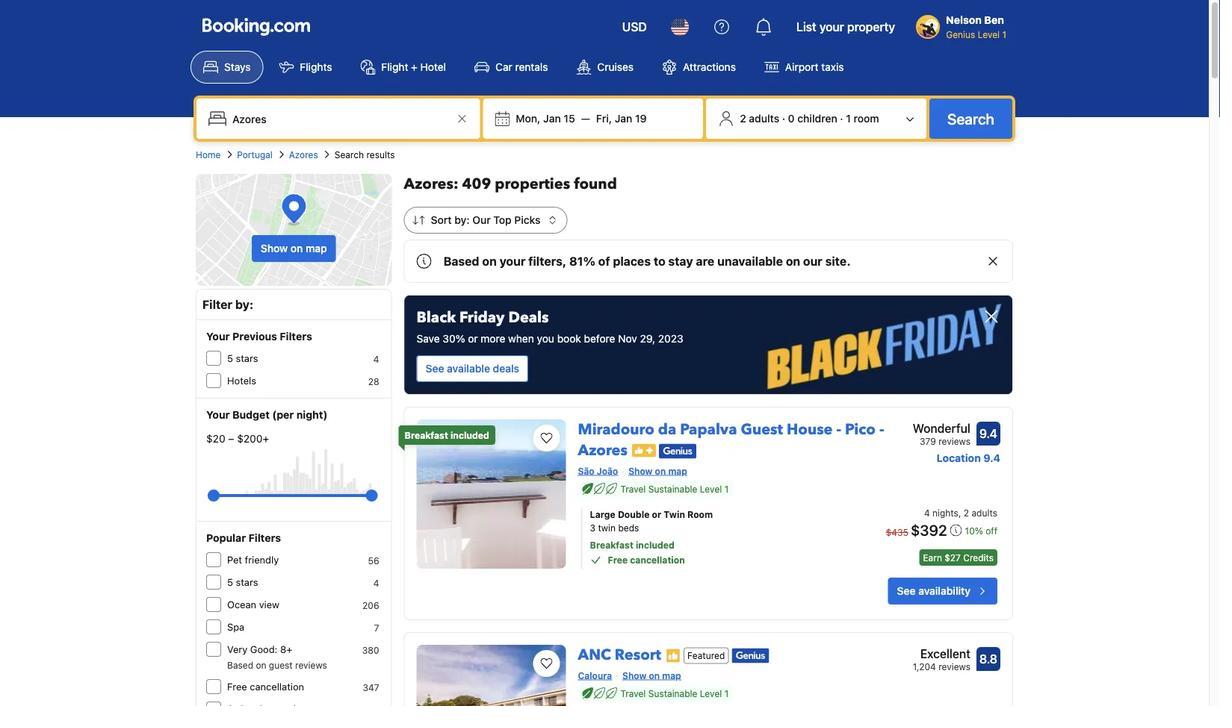 Task type: vqa. For each thing, say whether or not it's contained in the screenshot.
local to the bottom
no



Task type: describe. For each thing, give the bounding box(es) containing it.
before
[[584, 333, 615, 345]]

pico
[[845, 420, 876, 441]]

1 inside 2 adults · 0 children · 1 room button
[[846, 112, 851, 125]]

map inside "show on map" button
[[306, 242, 327, 255]]

,
[[959, 508, 961, 519]]

portugal link
[[237, 148, 273, 161]]

azores link
[[289, 148, 318, 161]]

deals
[[508, 308, 549, 328]]

your account menu nelson ben genius level 1 element
[[916, 7, 1013, 41]]

to
[[654, 254, 666, 269]]

206
[[363, 601, 379, 611]]

0 vertical spatial 4
[[374, 354, 379, 365]]

$200+
[[237, 433, 269, 445]]

flight + hotel link
[[348, 51, 459, 84]]

azores inside miradouro da papalva guest house - pico - azores
[[578, 441, 628, 461]]

$435
[[886, 528, 909, 538]]

scored 9.4 element
[[977, 422, 1001, 446]]

0 vertical spatial cancellation
[[630, 555, 685, 566]]

azores:
[[404, 174, 459, 195]]

3
[[590, 523, 596, 534]]

adults inside button
[[749, 112, 779, 125]]

miradouro da papalva guest house - pico - azores image
[[417, 420, 566, 569]]

search for search results
[[335, 149, 364, 160]]

availability
[[919, 585, 971, 598]]

nelson
[[946, 14, 982, 26]]

0 horizontal spatial breakfast
[[405, 430, 448, 441]]

night)
[[297, 409, 328, 421]]

$392
[[911, 522, 947, 539]]

2 5 from the top
[[227, 577, 233, 588]]

15
[[564, 112, 575, 125]]

by: for sort
[[455, 214, 470, 226]]

10% off
[[965, 526, 998, 537]]

level for miradouro da papalva guest house - pico - azores
[[700, 484, 722, 495]]

when
[[508, 333, 534, 345]]

spa
[[227, 622, 244, 633]]

0 horizontal spatial your
[[500, 254, 526, 269]]

+
[[411, 61, 418, 73]]

da
[[658, 420, 676, 441]]

1 - from the left
[[837, 420, 841, 441]]

portugal
[[237, 149, 273, 160]]

mon, jan 15 button
[[510, 105, 581, 132]]

56
[[368, 556, 379, 566]]

or inside black friday deals save 30% or more when you book before nov 29, 2023
[[468, 333, 478, 345]]

flight
[[381, 61, 408, 73]]

mon, jan 15 — fri, jan 19
[[516, 112, 647, 125]]

usd
[[622, 20, 647, 34]]

double
[[618, 510, 650, 520]]

included inside 3 twin beds breakfast included
[[636, 541, 675, 551]]

home
[[196, 149, 221, 160]]

2 vertical spatial 4
[[374, 578, 379, 589]]

1 horizontal spatial your
[[820, 20, 844, 34]]

very good: 8+
[[227, 645, 292, 656]]

miradouro
[[578, 420, 654, 441]]

show on map inside button
[[261, 242, 327, 255]]

0 horizontal spatial cancellation
[[250, 682, 304, 693]]

ben
[[984, 14, 1004, 26]]

genius
[[946, 29, 975, 40]]

site.
[[826, 254, 851, 269]]

show for miradouro da papalva guest house - pico - azores
[[629, 466, 653, 477]]

cruises link
[[564, 51, 646, 84]]

room
[[854, 112, 879, 125]]

0 horizontal spatial included
[[451, 430, 489, 441]]

2 · from the left
[[840, 112, 843, 125]]

1 vertical spatial 9.4
[[984, 452, 1001, 465]]

anc
[[578, 646, 611, 666]]

wonderful 379 reviews
[[913, 422, 971, 447]]

pet friendly
[[227, 555, 279, 566]]

3 twin beds breakfast included
[[590, 523, 675, 551]]

show on map for miradouro da papalva guest house - pico - azores
[[629, 466, 687, 477]]

stays
[[224, 61, 251, 73]]

available
[[447, 363, 490, 375]]

popular filters
[[206, 532, 281, 545]]

8.8
[[980, 653, 998, 667]]

1 vertical spatial 4
[[924, 508, 930, 519]]

show for anc resort
[[622, 671, 647, 682]]

on inside button
[[291, 242, 303, 255]]

your budget (per night)
[[206, 409, 328, 421]]

airport taxis
[[785, 61, 844, 73]]

8+
[[280, 645, 292, 656]]

booking.com image
[[203, 18, 310, 36]]

search results
[[335, 149, 395, 160]]

380
[[362, 646, 379, 656]]

excellent 1,204 reviews
[[913, 648, 971, 673]]

stay
[[668, 254, 693, 269]]

our
[[472, 214, 491, 226]]

travel sustainable level 1 for resort
[[621, 689, 729, 699]]

1 horizontal spatial free
[[608, 555, 628, 566]]

airport
[[785, 61, 819, 73]]

save
[[417, 333, 440, 345]]

1 · from the left
[[782, 112, 785, 125]]

black friday deals save 30% or more when you book before nov 29, 2023
[[417, 308, 684, 345]]

list your property link
[[788, 9, 904, 45]]

81%
[[569, 254, 595, 269]]

0 vertical spatial free cancellation
[[608, 555, 685, 566]]

guest
[[741, 420, 783, 441]]

black friday deals image
[[405, 296, 1013, 395]]

more
[[481, 333, 505, 345]]

car rentals link
[[462, 51, 561, 84]]

hotel
[[420, 61, 446, 73]]

1 down the featured
[[725, 689, 729, 699]]

2 stars from the top
[[236, 577, 258, 588]]

1 horizontal spatial adults
[[972, 508, 998, 519]]

10%
[[965, 526, 983, 537]]

joão
[[597, 466, 618, 477]]

scored 8.8 element
[[977, 648, 1001, 672]]

show inside button
[[261, 242, 288, 255]]

ocean view
[[227, 600, 280, 611]]

reviews right guest
[[295, 661, 327, 671]]

excellent element
[[913, 646, 971, 664]]

search results updated. azores: 409 properties found. applied filters: all deals. element
[[404, 174, 1013, 195]]

cruises
[[597, 61, 634, 73]]

2 inside button
[[740, 112, 746, 125]]

–
[[228, 433, 234, 445]]

nelson ben genius level 1
[[946, 14, 1007, 40]]

nov
[[618, 333, 637, 345]]

0 vertical spatial filters
[[280, 331, 312, 343]]

properties
[[495, 174, 570, 195]]

deals
[[493, 363, 519, 375]]

wonderful element
[[913, 420, 971, 438]]

rentals
[[515, 61, 548, 73]]

flight + hotel
[[381, 61, 446, 73]]

book
[[557, 333, 581, 345]]



Task type: locate. For each thing, give the bounding box(es) containing it.
travel up double
[[621, 484, 646, 495]]

airport taxis link
[[752, 51, 857, 84]]

1 horizontal spatial cancellation
[[630, 555, 685, 566]]

travel sustainable level 1 for da
[[621, 484, 729, 495]]

- right pico
[[880, 420, 884, 441]]

1 5 stars from the top
[[227, 353, 258, 364]]

1 horizontal spatial 2
[[964, 508, 969, 519]]

0 vertical spatial stars
[[236, 353, 258, 364]]

1 sustainable from the top
[[648, 484, 698, 495]]

1 vertical spatial free cancellation
[[227, 682, 304, 693]]

level down the featured
[[700, 689, 722, 699]]

places
[[613, 254, 651, 269]]

based down very
[[227, 661, 253, 671]]

fri,
[[596, 112, 612, 125]]

1 horizontal spatial included
[[636, 541, 675, 551]]

azores: 409 properties found
[[404, 174, 617, 195]]

sustainable up twin at bottom
[[648, 484, 698, 495]]

4 nights , 2 adults
[[924, 508, 998, 519]]

free down 3 twin beds breakfast included
[[608, 555, 628, 566]]

0 vertical spatial based
[[444, 254, 479, 269]]

0 vertical spatial show
[[261, 242, 288, 255]]

9.4 up location 9.4
[[980, 427, 998, 441]]

jan left 19
[[615, 112, 632, 125]]

stars up hotels
[[236, 353, 258, 364]]

travel sustainable level 1 down the featured
[[621, 689, 729, 699]]

cancellation down 3 twin beds breakfast included
[[630, 555, 685, 566]]

breakfast
[[405, 430, 448, 441], [590, 541, 634, 551]]

1 vertical spatial your
[[500, 254, 526, 269]]

found
[[574, 174, 617, 195]]

$20
[[206, 433, 225, 445]]

map for anc resort
[[662, 671, 681, 682]]

see availability link
[[888, 578, 998, 605]]

1 vertical spatial search
[[335, 149, 364, 160]]

azores
[[289, 149, 318, 160], [578, 441, 628, 461]]

1 vertical spatial 2
[[964, 508, 969, 519]]

level up large double or twin room link
[[700, 484, 722, 495]]

0 horizontal spatial see
[[426, 363, 444, 375]]

see inside button
[[426, 363, 444, 375]]

1 jan from the left
[[543, 112, 561, 125]]

stars up ocean
[[236, 577, 258, 588]]

4 up 28
[[374, 354, 379, 365]]

0 horizontal spatial based
[[227, 661, 253, 671]]

1 vertical spatial your
[[206, 409, 230, 421]]

group
[[214, 484, 372, 508]]

1 vertical spatial sustainable
[[648, 689, 698, 699]]

1 horizontal spatial ·
[[840, 112, 843, 125]]

stars
[[236, 353, 258, 364], [236, 577, 258, 588]]

level inside nelson ben genius level 1
[[978, 29, 1000, 40]]

1 horizontal spatial jan
[[615, 112, 632, 125]]

1 your from the top
[[206, 331, 230, 343]]

1 vertical spatial see
[[897, 585, 916, 598]]

0 horizontal spatial adults
[[749, 112, 779, 125]]

2 jan from the left
[[615, 112, 632, 125]]

· left 0
[[782, 112, 785, 125]]

room
[[688, 510, 713, 520]]

reviews up location
[[939, 436, 971, 447]]

see down save
[[426, 363, 444, 375]]

level for anc resort
[[700, 689, 722, 699]]

0 vertical spatial azores
[[289, 149, 318, 160]]

twin
[[598, 523, 616, 534]]

1 horizontal spatial see
[[897, 585, 916, 598]]

by: right filter
[[235, 298, 253, 312]]

based for based on guest reviews
[[227, 661, 253, 671]]

by:
[[455, 214, 470, 226], [235, 298, 253, 312]]

free
[[608, 555, 628, 566], [227, 682, 247, 693]]

1 vertical spatial travel
[[621, 689, 646, 699]]

based down our
[[444, 254, 479, 269]]

sort by: our top picks
[[431, 214, 541, 226]]

or left twin at bottom
[[652, 510, 661, 520]]

reviews inside the wonderful 379 reviews
[[939, 436, 971, 447]]

379
[[920, 436, 936, 447]]

based on guest reviews
[[227, 661, 327, 671]]

0 vertical spatial free
[[608, 555, 628, 566]]

filters up friendly
[[249, 532, 281, 545]]

miradouro da papalva guest house - pico - azores
[[578, 420, 884, 461]]

you
[[537, 333, 554, 345]]

2 your from the top
[[206, 409, 230, 421]]

5 stars
[[227, 353, 258, 364], [227, 577, 258, 588]]

0 vertical spatial search
[[948, 110, 995, 127]]

map for miradouro da papalva guest house - pico - azores
[[668, 466, 687, 477]]

friendly
[[245, 555, 279, 566]]

1 vertical spatial included
[[636, 541, 675, 551]]

or
[[468, 333, 478, 345], [652, 510, 661, 520]]

0 vertical spatial included
[[451, 430, 489, 441]]

2 vertical spatial map
[[662, 671, 681, 682]]

see
[[426, 363, 444, 375], [897, 585, 916, 598]]

1 stars from the top
[[236, 353, 258, 364]]

resort
[[615, 646, 661, 666]]

travel down "resort"
[[621, 689, 646, 699]]

fri, jan 19 button
[[590, 105, 653, 132]]

0 horizontal spatial or
[[468, 333, 478, 345]]

(per
[[272, 409, 294, 421]]

0 horizontal spatial jan
[[543, 112, 561, 125]]

reviews for excellent
[[939, 662, 971, 673]]

0 vertical spatial breakfast
[[405, 430, 448, 441]]

your previous filters
[[206, 331, 312, 343]]

1,204
[[913, 662, 936, 673]]

· right the children on the top right
[[840, 112, 843, 125]]

1 horizontal spatial search
[[948, 110, 995, 127]]

sustainable for resort
[[648, 689, 698, 699]]

2 travel sustainable level 1 from the top
[[621, 689, 729, 699]]

view
[[259, 600, 280, 611]]

show
[[261, 242, 288, 255], [629, 466, 653, 477], [622, 671, 647, 682]]

1 vertical spatial 5
[[227, 577, 233, 588]]

0 horizontal spatial 2
[[740, 112, 746, 125]]

1 5 from the top
[[227, 353, 233, 364]]

0 horizontal spatial free cancellation
[[227, 682, 304, 693]]

0 horizontal spatial -
[[837, 420, 841, 441]]

1 vertical spatial level
[[700, 484, 722, 495]]

anc resort
[[578, 646, 661, 666]]

good:
[[250, 645, 278, 656]]

0 vertical spatial see
[[426, 363, 444, 375]]

off
[[986, 526, 998, 537]]

jan
[[543, 112, 561, 125], [615, 112, 632, 125]]

4
[[374, 354, 379, 365], [924, 508, 930, 519], [374, 578, 379, 589]]

sort
[[431, 214, 452, 226]]

1 vertical spatial cancellation
[[250, 682, 304, 693]]

0 vertical spatial level
[[978, 29, 1000, 40]]

0 vertical spatial sustainable
[[648, 484, 698, 495]]

0 vertical spatial your
[[820, 20, 844, 34]]

sustainable down the featured
[[648, 689, 698, 699]]

1 horizontal spatial azores
[[578, 441, 628, 461]]

twin
[[664, 510, 685, 520]]

1 horizontal spatial -
[[880, 420, 884, 441]]

excellent
[[920, 648, 971, 662]]

0 vertical spatial adults
[[749, 112, 779, 125]]

hotels
[[227, 376, 256, 387]]

1 vertical spatial azores
[[578, 441, 628, 461]]

free cancellation down 3 twin beds breakfast included
[[608, 555, 685, 566]]

location 9.4
[[937, 452, 1001, 465]]

by: left our
[[455, 214, 470, 226]]

your left filters,
[[500, 254, 526, 269]]

são joão
[[578, 466, 618, 477]]

1 vertical spatial show on map
[[629, 466, 687, 477]]

1 inside nelson ben genius level 1
[[1002, 29, 1007, 40]]

free down very
[[227, 682, 247, 693]]

2 vertical spatial show
[[622, 671, 647, 682]]

search for search
[[948, 110, 995, 127]]

2 adults · 0 children · 1 room button
[[712, 105, 921, 133]]

filters
[[280, 331, 312, 343], [249, 532, 281, 545]]

attractions
[[683, 61, 736, 73]]

1 vertical spatial by:
[[235, 298, 253, 312]]

2 right ,
[[964, 508, 969, 519]]

4 up $392
[[924, 508, 930, 519]]

or right 30%
[[468, 333, 478, 345]]

1 vertical spatial based
[[227, 661, 253, 671]]

level down ben
[[978, 29, 1000, 40]]

Where are you going? field
[[226, 105, 453, 132]]

0 horizontal spatial ·
[[782, 112, 785, 125]]

see for see availability
[[897, 585, 916, 598]]

2 5 stars from the top
[[227, 577, 258, 588]]

cancellation down based on guest reviews
[[250, 682, 304, 693]]

$20 – $200+
[[206, 433, 269, 445]]

stays link
[[191, 51, 263, 84]]

0 horizontal spatial by:
[[235, 298, 253, 312]]

1 horizontal spatial free cancellation
[[608, 555, 685, 566]]

1 horizontal spatial or
[[652, 510, 661, 520]]

results
[[366, 149, 395, 160]]

29,
[[640, 333, 655, 345]]

2 sustainable from the top
[[648, 689, 698, 699]]

5 up hotels
[[227, 353, 233, 364]]

included down the large double or twin room
[[636, 541, 675, 551]]

reviews
[[939, 436, 971, 447], [295, 661, 327, 671], [939, 662, 971, 673]]

car
[[496, 61, 512, 73]]

2 - from the left
[[880, 420, 884, 441]]

breakfast included
[[405, 430, 489, 441]]

2
[[740, 112, 746, 125], [964, 508, 969, 519]]

5 stars up hotels
[[227, 353, 258, 364]]

1 vertical spatial filters
[[249, 532, 281, 545]]

2 left 0
[[740, 112, 746, 125]]

1 horizontal spatial by:
[[455, 214, 470, 226]]

0 vertical spatial travel sustainable level 1
[[621, 484, 729, 495]]

see left availability
[[897, 585, 916, 598]]

your right list
[[820, 20, 844, 34]]

1 left the room at right top
[[846, 112, 851, 125]]

picks
[[514, 214, 541, 226]]

$27
[[945, 553, 961, 563]]

1 vertical spatial stars
[[236, 577, 258, 588]]

show on map for anc resort
[[622, 671, 681, 682]]

2 vertical spatial level
[[700, 689, 722, 699]]

1 travel sustainable level 1 from the top
[[621, 484, 729, 495]]

house
[[787, 420, 833, 441]]

papalva
[[680, 420, 737, 441]]

1 up large double or twin room link
[[725, 484, 729, 495]]

travel for miradouro
[[621, 484, 646, 495]]

1 horizontal spatial breakfast
[[590, 541, 634, 551]]

9.4 down scored 9.4 element
[[984, 452, 1001, 465]]

2 vertical spatial show on map
[[622, 671, 681, 682]]

are
[[696, 254, 715, 269]]

0 vertical spatial travel
[[621, 484, 646, 495]]

sustainable
[[648, 484, 698, 495], [648, 689, 698, 699]]

wonderful
[[913, 422, 971, 436]]

miradouro da papalva guest house - pico - azores link
[[578, 414, 884, 461]]

by: for filter
[[235, 298, 253, 312]]

0 vertical spatial map
[[306, 242, 327, 255]]

reviews for wonderful
[[939, 436, 971, 447]]

0 vertical spatial 2
[[740, 112, 746, 125]]

0 vertical spatial 5 stars
[[227, 353, 258, 364]]

pet
[[227, 555, 242, 566]]

your down filter
[[206, 331, 230, 343]]

this property is part of our preferred partner program. it's committed to providing excellent service and good value. it'll pay us a higher commission if you make a booking. image
[[666, 649, 681, 664], [666, 649, 681, 664]]

flights link
[[266, 51, 345, 84]]

based for based on your filters, 81% of places to stay are unavailable on our site.
[[444, 254, 479, 269]]

0 vertical spatial show on map
[[261, 242, 327, 255]]

filters right previous at left
[[280, 331, 312, 343]]

2 travel from the top
[[621, 689, 646, 699]]

free cancellation down based on guest reviews
[[227, 682, 304, 693]]

28
[[368, 377, 379, 387]]

taxis
[[822, 61, 844, 73]]

0 vertical spatial 5
[[227, 353, 233, 364]]

1 travel from the top
[[621, 484, 646, 495]]

filters,
[[529, 254, 567, 269]]

0 vertical spatial your
[[206, 331, 230, 343]]

breakfast inside 3 twin beds breakfast included
[[590, 541, 634, 551]]

·
[[782, 112, 785, 125], [840, 112, 843, 125]]

your for your budget (per night)
[[206, 409, 230, 421]]

this property is part of our preferred plus program. it's committed to providing outstanding service and excellent value. it'll pay us a higher commission if you make a booking. image
[[632, 444, 656, 458], [632, 444, 656, 458]]

0 vertical spatial by:
[[455, 214, 470, 226]]

1 vertical spatial show
[[629, 466, 653, 477]]

reviews down excellent
[[939, 662, 971, 673]]

travel for anc
[[621, 689, 646, 699]]

0 horizontal spatial azores
[[289, 149, 318, 160]]

1 vertical spatial adults
[[972, 508, 998, 519]]

list
[[797, 20, 817, 34]]

1 vertical spatial travel sustainable level 1
[[621, 689, 729, 699]]

jan left 15
[[543, 112, 561, 125]]

1 vertical spatial or
[[652, 510, 661, 520]]

very
[[227, 645, 248, 656]]

1 vertical spatial map
[[668, 466, 687, 477]]

car rentals
[[496, 61, 548, 73]]

0 vertical spatial 9.4
[[980, 427, 998, 441]]

reviews inside excellent 1,204 reviews
[[939, 662, 971, 673]]

travel sustainable level 1 up twin at bottom
[[621, 484, 729, 495]]

your up $20
[[206, 409, 230, 421]]

see available deals
[[426, 363, 519, 375]]

0 horizontal spatial free
[[227, 682, 247, 693]]

home link
[[196, 148, 221, 161]]

4 down 56
[[374, 578, 379, 589]]

sustainable for da
[[648, 484, 698, 495]]

your for your previous filters
[[206, 331, 230, 343]]

0 horizontal spatial search
[[335, 149, 364, 160]]

0 vertical spatial or
[[468, 333, 478, 345]]

1 horizontal spatial based
[[444, 254, 479, 269]]

adults up 10% off
[[972, 508, 998, 519]]

5 down pet
[[227, 577, 233, 588]]

free cancellation
[[608, 555, 685, 566], [227, 682, 304, 693]]

azores right portugal
[[289, 149, 318, 160]]

large double or twin room
[[590, 510, 713, 520]]

5 stars up ocean
[[227, 577, 258, 588]]

search inside button
[[948, 110, 995, 127]]

included down see available deals button
[[451, 430, 489, 441]]

1 vertical spatial breakfast
[[590, 541, 634, 551]]

black
[[417, 308, 456, 328]]

azores up joão
[[578, 441, 628, 461]]

0
[[788, 112, 795, 125]]

1 vertical spatial free
[[227, 682, 247, 693]]

genius discounts available at this property. image
[[659, 444, 696, 459], [659, 444, 696, 459], [732, 649, 769, 664], [732, 649, 769, 664]]

1 down ben
[[1002, 29, 1007, 40]]

see for see available deals
[[426, 363, 444, 375]]

adults left 0
[[749, 112, 779, 125]]

1 vertical spatial 5 stars
[[227, 577, 258, 588]]

- left pico
[[837, 420, 841, 441]]



